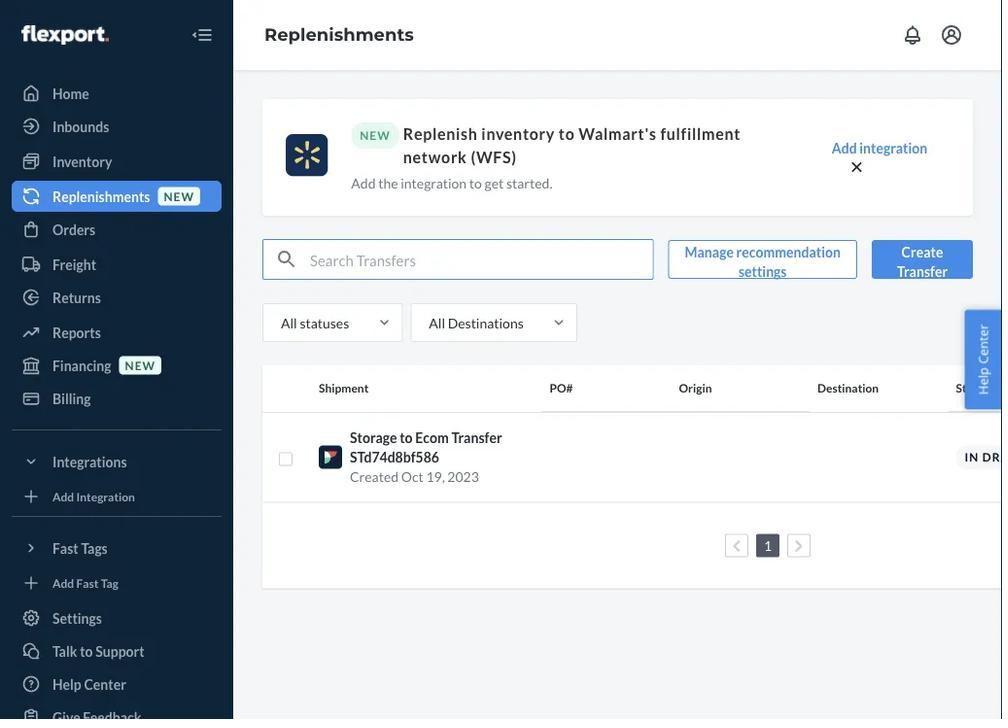 Task type: vqa. For each thing, say whether or not it's contained in the screenshot.
Manage
yes



Task type: locate. For each thing, give the bounding box(es) containing it.
returns link
[[12, 282, 222, 313]]

walmart's
[[579, 124, 657, 143]]

transfer up 2023
[[451, 430, 502, 446]]

to right talk
[[80, 643, 93, 659]]

help up in dra
[[974, 367, 992, 395]]

0 vertical spatial center
[[974, 324, 992, 364]]

1 all from the left
[[281, 314, 297, 331]]

integration
[[859, 139, 927, 156], [401, 174, 467, 191]]

1 vertical spatial center
[[84, 676, 126, 692]]

help
[[974, 367, 992, 395], [52, 676, 81, 692]]

create transfer
[[897, 243, 948, 279]]

inbounds
[[52, 118, 109, 135]]

1 horizontal spatial all
[[429, 314, 445, 331]]

transfer inside storage to ecom transfer std74d8bf586 created oct 19, 2023
[[451, 430, 502, 446]]

dra
[[982, 450, 1002, 464]]

to inside button
[[80, 643, 93, 659]]

new down 'reports' link
[[125, 358, 156, 372]]

transfer
[[897, 263, 948, 279], [451, 430, 502, 446]]

settings
[[52, 610, 102, 626]]

std74d8bf586
[[350, 449, 439, 466]]

shipment
[[319, 381, 369, 395]]

add inside button
[[832, 139, 857, 156]]

all for all destinations
[[429, 314, 445, 331]]

add up settings
[[52, 576, 74, 590]]

0 vertical spatial replenishments
[[264, 24, 414, 45]]

flexport logo image
[[21, 25, 109, 45]]

0 vertical spatial help center
[[974, 324, 992, 395]]

new
[[164, 189, 194, 203], [125, 358, 156, 372]]

1 horizontal spatial center
[[974, 324, 992, 364]]

close navigation image
[[190, 23, 214, 47]]

status
[[956, 381, 989, 395]]

1 link
[[760, 537, 776, 554]]

support
[[95, 643, 144, 659]]

fast left tag
[[76, 576, 99, 590]]

help down talk
[[52, 676, 81, 692]]

integrations
[[52, 453, 127, 470]]

billing link
[[12, 383, 222, 414]]

add left the
[[351, 174, 376, 191]]

1 vertical spatial new
[[125, 358, 156, 372]]

fast left tags
[[52, 540, 78, 556]]

home link
[[12, 78, 222, 109]]

integration down network
[[401, 174, 467, 191]]

add
[[832, 139, 857, 156], [351, 174, 376, 191], [52, 489, 74, 503], [52, 576, 74, 590]]

1 horizontal spatial transfer
[[897, 263, 948, 279]]

transfer inside button
[[897, 263, 948, 279]]

the
[[378, 174, 398, 191]]

oct
[[401, 468, 423, 485]]

all left statuses
[[281, 314, 297, 331]]

add for add integration
[[52, 489, 74, 503]]

add integration
[[832, 139, 927, 156]]

0 horizontal spatial replenishments
[[52, 188, 150, 205]]

all left destinations
[[429, 314, 445, 331]]

0 horizontal spatial all
[[281, 314, 297, 331]]

to right inventory
[[559, 124, 575, 143]]

fast tags button
[[12, 533, 222, 564]]

talk to support
[[52, 643, 144, 659]]

manage recommendation settings link
[[668, 240, 857, 279]]

0 vertical spatial help
[[974, 367, 992, 395]]

new up orders link
[[164, 189, 194, 203]]

settings link
[[12, 603, 222, 634]]

add left integration
[[52, 489, 74, 503]]

to
[[559, 124, 575, 143], [469, 174, 482, 191], [400, 430, 413, 446], [80, 643, 93, 659]]

fast tags
[[52, 540, 108, 556]]

to inside storage to ecom transfer std74d8bf586 created oct 19, 2023
[[400, 430, 413, 446]]

19,
[[426, 468, 445, 485]]

fast inside dropdown button
[[52, 540, 78, 556]]

new for financing
[[125, 358, 156, 372]]

0 vertical spatial new
[[164, 189, 194, 203]]

integration up close icon
[[859, 139, 927, 156]]

all
[[281, 314, 297, 331], [429, 314, 445, 331]]

add the integration to get started.
[[351, 174, 552, 191]]

2 all from the left
[[429, 314, 445, 331]]

center down talk to support
[[84, 676, 126, 692]]

Search Transfers text field
[[310, 240, 653, 279]]

add up close icon
[[832, 139, 857, 156]]

add integration
[[52, 489, 135, 503]]

fast
[[52, 540, 78, 556], [76, 576, 99, 590]]

0 horizontal spatial help
[[52, 676, 81, 692]]

center up status
[[974, 324, 992, 364]]

0 horizontal spatial center
[[84, 676, 126, 692]]

0 vertical spatial fast
[[52, 540, 78, 556]]

help center link
[[12, 669, 222, 700]]

manage recommendation settings button
[[668, 240, 857, 279]]

1 horizontal spatial help
[[974, 367, 992, 395]]

new for replenishments
[[164, 189, 194, 203]]

1 horizontal spatial integration
[[859, 139, 927, 156]]

center
[[974, 324, 992, 364], [84, 676, 126, 692]]

add integration button
[[832, 138, 927, 157]]

0 horizontal spatial transfer
[[451, 430, 502, 446]]

1 vertical spatial integration
[[401, 174, 467, 191]]

add fast tag
[[52, 576, 118, 590]]

storage to ecom transfer std74d8bf586 created oct 19, 2023
[[350, 430, 502, 485]]

0 vertical spatial integration
[[859, 139, 927, 156]]

0 vertical spatial transfer
[[897, 263, 948, 279]]

orders
[[52, 221, 95, 238]]

1 vertical spatial transfer
[[451, 430, 502, 446]]

talk to support button
[[12, 636, 222, 667]]

to up std74d8bf586
[[400, 430, 413, 446]]

help center
[[974, 324, 992, 395], [52, 676, 126, 692]]

1 vertical spatial fast
[[76, 576, 99, 590]]

transfer down create
[[897, 263, 948, 279]]

replenishments
[[264, 24, 414, 45], [52, 188, 150, 205]]

1 horizontal spatial help center
[[974, 324, 992, 395]]

started.
[[506, 174, 552, 191]]

1 vertical spatial help center
[[52, 676, 126, 692]]

in dra
[[965, 450, 1002, 464]]

fulfillment
[[660, 124, 741, 143]]

network
[[403, 148, 467, 167]]

inventory link
[[12, 146, 222, 177]]

manage
[[685, 243, 734, 260]]

settings
[[739, 263, 787, 279]]

0 horizontal spatial new
[[125, 358, 156, 372]]

1 horizontal spatial new
[[164, 189, 194, 203]]

orders link
[[12, 214, 222, 245]]



Task type: describe. For each thing, give the bounding box(es) containing it.
to inside replenish inventory to walmart's fulfillment network (wfs)
[[559, 124, 575, 143]]

created
[[350, 468, 399, 485]]

all for all statuses
[[281, 314, 297, 331]]

storage
[[350, 430, 397, 446]]

freight link
[[12, 249, 222, 280]]

create
[[902, 243, 943, 260]]

(wfs)
[[471, 148, 517, 167]]

chevron right image
[[795, 539, 803, 553]]

create transfer link
[[872, 240, 973, 279]]

1 vertical spatial replenishments
[[52, 188, 150, 205]]

all destinations
[[429, 314, 524, 331]]

1
[[764, 537, 772, 554]]

origin
[[679, 381, 712, 395]]

home
[[52, 85, 89, 102]]

freight
[[52, 256, 96, 273]]

statuses
[[300, 314, 349, 331]]

inventory
[[481, 124, 555, 143]]

add integration link
[[12, 485, 222, 508]]

0 horizontal spatial help center
[[52, 676, 126, 692]]

open account menu image
[[940, 23, 963, 47]]

integration
[[76, 489, 135, 503]]

ecom
[[415, 430, 449, 446]]

in
[[965, 450, 979, 464]]

tag
[[101, 576, 118, 590]]

reports
[[52, 324, 101, 341]]

square image
[[278, 451, 294, 467]]

financing
[[52, 357, 111, 374]]

create transfer button
[[872, 240, 973, 279]]

manage recommendation settings
[[685, 243, 841, 279]]

1 vertical spatial help
[[52, 676, 81, 692]]

center inside button
[[974, 324, 992, 364]]

close image
[[847, 157, 867, 177]]

reports link
[[12, 317, 222, 348]]

help inside button
[[974, 367, 992, 395]]

po#
[[550, 381, 573, 395]]

add for add fast tag
[[52, 576, 74, 590]]

inbounds link
[[12, 111, 222, 142]]

integration inside button
[[859, 139, 927, 156]]

1 horizontal spatial replenishments
[[264, 24, 414, 45]]

billing
[[52, 390, 91, 407]]

2023
[[447, 468, 479, 485]]

add fast tag link
[[12, 571, 222, 595]]

inventory
[[52, 153, 112, 170]]

add for add integration
[[832, 139, 857, 156]]

tags
[[81, 540, 108, 556]]

replenishments link
[[264, 24, 414, 45]]

replenish inventory to walmart's fulfillment network (wfs)
[[403, 124, 741, 167]]

get
[[485, 174, 504, 191]]

new
[[360, 128, 391, 142]]

open notifications image
[[901, 23, 924, 47]]

add for add the integration to get started.
[[351, 174, 376, 191]]

integrations button
[[12, 446, 222, 477]]

to left get
[[469, 174, 482, 191]]

returns
[[52, 289, 101, 306]]

recommendation
[[736, 243, 841, 260]]

destinations
[[448, 314, 524, 331]]

0 horizontal spatial integration
[[401, 174, 467, 191]]

replenish
[[403, 124, 478, 143]]

destination
[[817, 381, 879, 395]]

help center button
[[965, 310, 1002, 410]]

chevron left image
[[732, 539, 741, 553]]

talk
[[52, 643, 77, 659]]

help center inside button
[[974, 324, 992, 395]]

all statuses
[[281, 314, 349, 331]]



